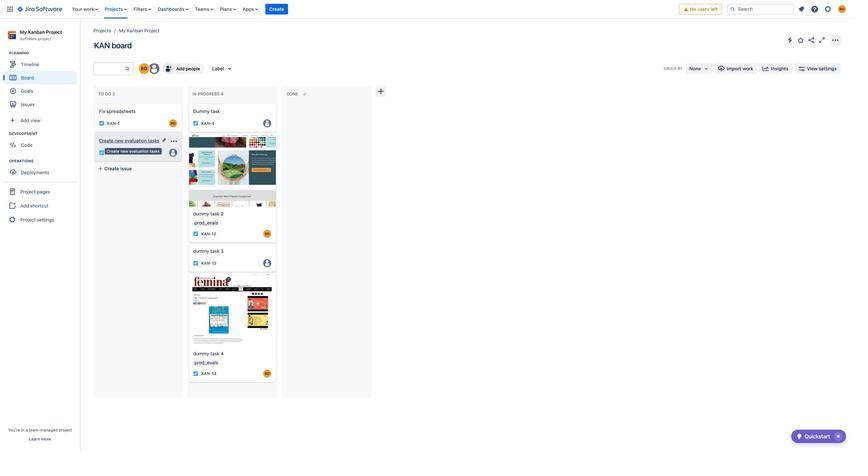 Task type: vqa. For each thing, say whether or not it's contained in the screenshot.
Download image
no



Task type: describe. For each thing, give the bounding box(es) containing it.
appswitcher icon image
[[6, 5, 14, 13]]

group for "development" icon
[[3, 131, 80, 154]]

sidebar element
[[0, 19, 80, 452]]

dismiss quickstart image
[[833, 431, 844, 442]]

Search field
[[727, 4, 794, 15]]

check image
[[796, 433, 804, 441]]

planning image
[[1, 49, 9, 57]]

star kan board image
[[797, 36, 805, 44]]

add people image
[[164, 65, 172, 73]]

1 horizontal spatial list
[[796, 3, 850, 15]]

notifications image
[[798, 5, 806, 13]]

operations image
[[1, 157, 9, 165]]

search image
[[730, 7, 735, 12]]

edit summary image
[[161, 137, 167, 143]]

settings image
[[824, 5, 832, 13]]

more actions image
[[832, 36, 840, 44]]

heading for operations icon
[[9, 159, 80, 164]]

primary element
[[4, 0, 679, 19]]

heading for "development" icon
[[9, 131, 80, 137]]

create issue image
[[185, 99, 193, 107]]

more actions for kan-19 create new evaluation tasks image
[[170, 137, 178, 145]]

in progress element
[[193, 92, 225, 96]]

goal image
[[10, 88, 16, 94]]

Search this board text field
[[94, 63, 125, 75]]

development image
[[1, 130, 9, 138]]



Task type: locate. For each thing, give the bounding box(es) containing it.
your profile and settings image
[[838, 5, 846, 13]]

0 horizontal spatial list
[[69, 0, 679, 19]]

create issue image
[[90, 99, 98, 107], [90, 129, 98, 137], [185, 129, 193, 137], [185, 239, 193, 247]]

1 heading from the top
[[9, 50, 80, 56]]

list item
[[265, 0, 288, 19]]

heading for planning image
[[9, 50, 80, 56]]

list
[[69, 0, 679, 19], [796, 3, 850, 15]]

3 heading from the top
[[9, 159, 80, 164]]

enter full screen image
[[818, 36, 826, 44]]

create column image
[[377, 87, 385, 95]]

tooltip
[[105, 148, 162, 155]]

1 vertical spatial heading
[[9, 131, 80, 137]]

automations menu button icon image
[[786, 36, 794, 44]]

1 vertical spatial task image
[[193, 261, 199, 266]]

banner
[[0, 0, 854, 19]]

task image
[[193, 121, 199, 126], [193, 261, 199, 266]]

2 vertical spatial heading
[[9, 159, 80, 164]]

jira software image
[[17, 5, 62, 13], [17, 5, 62, 13]]

heading
[[9, 50, 80, 56], [9, 131, 80, 137], [9, 159, 80, 164]]

2 heading from the top
[[9, 131, 80, 137]]

0 vertical spatial task image
[[193, 121, 199, 126]]

group for operations icon
[[3, 159, 80, 181]]

import image
[[718, 65, 726, 73]]

to do element
[[98, 92, 116, 96]]

2 task image from the top
[[193, 261, 199, 266]]

sidebar navigation image
[[73, 27, 87, 40]]

group for planning image
[[3, 50, 80, 113]]

0 vertical spatial heading
[[9, 50, 80, 56]]

group
[[3, 50, 80, 113], [3, 131, 80, 154], [3, 159, 80, 181], [3, 182, 77, 229]]

None search field
[[727, 4, 794, 15]]

help image
[[811, 5, 819, 13]]

1 task image from the top
[[193, 121, 199, 126]]

task image
[[99, 121, 104, 126], [99, 150, 104, 156], [193, 231, 199, 237], [193, 371, 199, 377]]

view settings image
[[798, 65, 806, 73]]



